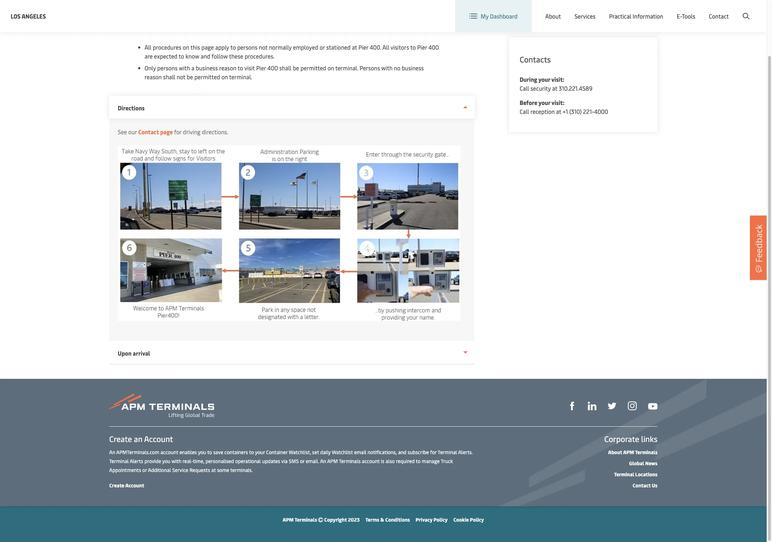 Task type: locate. For each thing, give the bounding box(es) containing it.
on down stationed
[[328, 64, 334, 72]]

visit:
[[552, 75, 565, 83], [552, 99, 565, 106]]

policy
[[434, 517, 448, 523], [470, 517, 485, 523]]

contact
[[710, 12, 730, 20], [138, 128, 159, 136], [633, 482, 651, 489]]

pier right visitors at the top
[[418, 43, 427, 51]]

2 call from the top
[[520, 108, 530, 115]]

not inside 'all procedures on this page apply to persons not normally employed or stationed at pier 400. all visitors to pier 400 are expected to know and follow these procedures.'
[[259, 43, 268, 51]]

1 vertical spatial contact
[[138, 128, 159, 136]]

page right the this
[[202, 43, 214, 51]]

or left stationed
[[320, 43, 325, 51]]

and right know
[[201, 52, 210, 60]]

visit: up +1
[[552, 99, 565, 106]]

apm down daily
[[328, 458, 338, 465]]

and up required
[[398, 449, 407, 456]]

1 vertical spatial about
[[609, 449, 623, 456]]

0 horizontal spatial not
[[177, 73, 186, 81]]

to
[[231, 43, 236, 51], [411, 43, 416, 51], [179, 52, 184, 60], [238, 64, 243, 72], [207, 449, 212, 456], [249, 449, 254, 456], [416, 458, 421, 465]]

shall down 'all procedures on this page apply to persons not normally employed or stationed at pier 400. all visitors to pier 400 are expected to know and follow these procedures.'
[[280, 64, 292, 72]]

at right security
[[553, 84, 558, 92]]

1 horizontal spatial account
[[362, 458, 380, 465]]

on down follow
[[222, 73, 228, 81]]

not up procedures.
[[259, 43, 268, 51]]

1 vertical spatial call
[[520, 108, 530, 115]]

for inside an apmterminals.com account enables you to save containers to your container watchlist, set daily watchlist email notifications, and subscribe for terminal alerts. terminal alerts provide you with real-time, personalised operational updates via sms or email. an apm terminals account is also required to manage truck appointments or additional service requests at some terminals.
[[431, 449, 437, 456]]

terminal locations link
[[615, 471, 658, 478]]

login / create account link
[[683, 0, 754, 21]]

0 horizontal spatial all
[[145, 43, 152, 51]]

create
[[715, 7, 732, 14], [109, 434, 132, 445], [109, 482, 124, 489]]

container
[[266, 449, 288, 456]]

1 business from the left
[[196, 64, 218, 72]]

visit: inside during your visit: call security at 310.221.4589
[[552, 75, 565, 83]]

business right a
[[196, 64, 218, 72]]

2 vertical spatial contact
[[633, 482, 651, 489]]

corporate
[[605, 434, 640, 445]]

0 horizontal spatial terminal.
[[229, 73, 253, 81]]

e-tools
[[678, 12, 696, 20]]

0 vertical spatial page
[[202, 43, 214, 51]]

global inside button
[[630, 7, 646, 14]]

1 horizontal spatial or
[[300, 458, 305, 465]]

1 global from the top
[[630, 7, 646, 14]]

los angeles link
[[11, 12, 46, 21]]

0 horizontal spatial an
[[109, 449, 115, 456]]

0 vertical spatial permitted
[[301, 64, 327, 72]]

1 vertical spatial page
[[160, 128, 173, 136]]

your inside during your visit: call security at 310.221.4589
[[539, 75, 551, 83]]

1 horizontal spatial all
[[383, 43, 390, 51]]

conditions
[[386, 517, 410, 523]]

account down appointments
[[125, 482, 144, 489]]

1 vertical spatial not
[[177, 73, 186, 81]]

1 horizontal spatial policy
[[470, 517, 485, 523]]

create right /
[[715, 7, 732, 14]]

1 vertical spatial permitted
[[195, 73, 220, 81]]

terminals left ⓒ
[[295, 517, 317, 523]]

at right stationed
[[352, 43, 357, 51]]

or right sms
[[300, 458, 305, 465]]

visit: for 310.221.4589
[[552, 75, 565, 83]]

about for about apm terminals
[[609, 449, 623, 456]]

permitted
[[301, 64, 327, 72], [195, 73, 220, 81]]

copyright
[[325, 517, 347, 523]]

2 horizontal spatial terminals
[[636, 449, 658, 456]]

all
[[145, 43, 152, 51], [383, 43, 390, 51]]

terminal down global news link
[[615, 471, 635, 478]]

at inside an apmterminals.com account enables you to save containers to your container watchlist, set daily watchlist email notifications, and subscribe for terminal alerts. terminal alerts provide you with real-time, personalised operational updates via sms or email. an apm terminals account is also required to manage truck appointments or additional service requests at some terminals.
[[212, 467, 216, 474]]

e-
[[678, 12, 683, 20]]

account
[[733, 7, 754, 14], [144, 434, 173, 445], [125, 482, 144, 489]]

1 horizontal spatial apm
[[328, 458, 338, 465]]

and inside an apmterminals.com account enables you to save containers to your container watchlist, set daily watchlist email notifications, and subscribe for terminal alerts. terminal alerts provide you with real-time, personalised operational updates via sms or email. an apm terminals account is also required to manage truck appointments or additional service requests at some terminals.
[[398, 449, 407, 456]]

terminals up global news link
[[636, 449, 658, 456]]

0 vertical spatial create
[[715, 7, 732, 14]]

account right an
[[144, 434, 173, 445]]

global for global news
[[630, 460, 645, 467]]

0 vertical spatial shall
[[280, 64, 292, 72]]

0 horizontal spatial pier
[[256, 64, 266, 72]]

global news
[[630, 460, 658, 467]]

create left an
[[109, 434, 132, 445]]

only persons with a business reason to visit pier 400 shall be permitted on terminal. persons with no business reason shall not be permitted on terminal.
[[145, 64, 424, 81]]

about apm terminals
[[609, 449, 658, 456]]

shall down expected
[[163, 73, 175, 81]]

menu
[[648, 7, 662, 14]]

you up additional
[[162, 458, 171, 465]]

an down daily
[[320, 458, 326, 465]]

1 horizontal spatial pier
[[359, 43, 369, 51]]

your inside an apmterminals.com account enables you to save containers to your container watchlist, set daily watchlist email notifications, and subscribe for terminal alerts. terminal alerts provide you with real-time, personalised operational updates via sms or email. an apm terminals account is also required to manage truck appointments or additional service requests at some terminals.
[[255, 449, 265, 456]]

alerts
[[130, 458, 143, 465]]

requests
[[190, 467, 210, 474]]

0 vertical spatial call
[[520, 84, 530, 92]]

1 horizontal spatial business
[[402, 64, 424, 72]]

0 horizontal spatial persons
[[157, 64, 178, 72]]

with up service
[[172, 458, 182, 465]]

be
[[293, 64, 299, 72], [187, 73, 193, 81]]

create for create account
[[109, 482, 124, 489]]

reason down follow
[[219, 64, 237, 72]]

0 horizontal spatial business
[[196, 64, 218, 72]]

0 vertical spatial 400
[[429, 43, 439, 51]]

0 vertical spatial or
[[320, 43, 325, 51]]

global for global menu
[[630, 7, 646, 14]]

dashboard
[[491, 12, 518, 20]]

call inside before your visit: call reception at +1 (310) 221-4000
[[520, 108, 530, 115]]

0 vertical spatial visit:
[[552, 75, 565, 83]]

los angeles
[[11, 12, 46, 20]]

for inside directions element
[[174, 128, 182, 136]]

pier right visit
[[256, 64, 266, 72]]

about for about
[[546, 12, 562, 20]]

call
[[520, 84, 530, 92], [520, 108, 530, 115]]

about left switch
[[546, 12, 562, 20]]

directions.
[[202, 128, 229, 136]]

and
[[201, 52, 210, 60], [398, 449, 407, 456]]

1 horizontal spatial terminals
[[339, 458, 361, 465]]

your up security
[[539, 75, 551, 83]]

0 horizontal spatial shall
[[163, 73, 175, 81]]

0 vertical spatial account
[[161, 449, 178, 456]]

permitted down employed
[[301, 64, 327, 72]]

angeles
[[22, 12, 46, 20]]

0 horizontal spatial and
[[201, 52, 210, 60]]

an
[[109, 449, 115, 456], [320, 458, 326, 465]]

apm inside an apmterminals.com account enables you to save containers to your container watchlist, set daily watchlist email notifications, and subscribe for terminal alerts. terminal alerts provide you with real-time, personalised operational updates via sms or email. an apm terminals account is also required to manage truck appointments or additional service requests at some terminals.
[[328, 458, 338, 465]]

call for before your visit: call reception at +1 (310) 221-4000
[[520, 108, 530, 115]]

be down a
[[187, 73, 193, 81]]

terminal. down visit
[[229, 73, 253, 81]]

visit: inside before your visit: call reception at +1 (310) 221-4000
[[552, 99, 565, 106]]

to left visit
[[238, 64, 243, 72]]

400
[[429, 43, 439, 51], [268, 64, 278, 72]]

at left some
[[212, 467, 216, 474]]

upon arrival button
[[109, 341, 475, 365]]

0 horizontal spatial on
[[183, 43, 189, 51]]

2 vertical spatial create
[[109, 482, 124, 489]]

1 horizontal spatial persons
[[237, 43, 258, 51]]

2 business from the left
[[402, 64, 424, 72]]

you up time,
[[198, 449, 206, 456]]

persons up these
[[237, 43, 258, 51]]

1 horizontal spatial not
[[259, 43, 268, 51]]

on left the this
[[183, 43, 189, 51]]

login / create account
[[696, 7, 754, 14]]

terms & conditions
[[366, 517, 410, 523]]

your
[[539, 75, 551, 83], [539, 99, 551, 106], [255, 449, 265, 456]]

1 horizontal spatial about
[[609, 449, 623, 456]]

you
[[198, 449, 206, 456], [162, 458, 171, 465]]

follow
[[212, 52, 228, 60]]

call down the "during"
[[520, 84, 530, 92]]

persons inside 'all procedures on this page apply to persons not normally employed or stationed at pier 400. all visitors to pier 400 are expected to know and follow these procedures.'
[[237, 43, 258, 51]]

0 horizontal spatial 400
[[268, 64, 278, 72]]

security
[[531, 84, 551, 92]]

1 horizontal spatial an
[[320, 458, 326, 465]]

0 vertical spatial about
[[546, 12, 562, 20]]

see our contact page for driving directions.
[[118, 128, 229, 136]]

2 horizontal spatial apm
[[624, 449, 635, 456]]

on
[[183, 43, 189, 51], [328, 64, 334, 72], [222, 73, 228, 81]]

221-
[[584, 108, 595, 115]]

create for create an account
[[109, 434, 132, 445]]

page left driving at the left top
[[160, 128, 173, 136]]

policy right privacy
[[434, 517, 448, 523]]

at left +1
[[557, 108, 562, 115]]

0 horizontal spatial be
[[187, 73, 193, 81]]

all up are on the left top
[[145, 43, 152, 51]]

be down 'all procedures on this page apply to persons not normally employed or stationed at pier 400. all visitors to pier 400 are expected to know and follow these procedures.'
[[293, 64, 299, 72]]

0 vertical spatial you
[[198, 449, 206, 456]]

reason down only
[[145, 73, 162, 81]]

terms & conditions link
[[366, 517, 410, 523]]

0 vertical spatial contact
[[710, 12, 730, 20]]

create down appointments
[[109, 482, 124, 489]]

all right 400.
[[383, 43, 390, 51]]

arrival
[[133, 349, 150, 357]]

terminals down watchlist
[[339, 458, 361, 465]]

permitted down a
[[195, 73, 220, 81]]

reason
[[219, 64, 237, 72], [145, 73, 162, 81]]

with left a
[[179, 64, 190, 72]]

1 horizontal spatial page
[[202, 43, 214, 51]]

are
[[145, 52, 153, 60]]

1 vertical spatial visit:
[[552, 99, 565, 106]]

terminals
[[636, 449, 658, 456], [339, 458, 361, 465], [295, 517, 317, 523]]

twitter image
[[609, 402, 617, 411]]

1 horizontal spatial permitted
[[301, 64, 327, 72]]

your inside before your visit: call reception at +1 (310) 221-4000
[[539, 99, 551, 106]]

0 vertical spatial for
[[174, 128, 182, 136]]

about down corporate
[[609, 449, 623, 456]]

my dashboard button
[[470, 0, 518, 32]]

global menu
[[630, 7, 662, 14]]

1 call from the top
[[520, 84, 530, 92]]

1 horizontal spatial terminal
[[438, 449, 458, 456]]

pier left 400.
[[359, 43, 369, 51]]

instagram image
[[629, 402, 637, 411]]

1 vertical spatial your
[[539, 99, 551, 106]]

to right visitors at the top
[[411, 43, 416, 51]]

apm left ⓒ
[[283, 517, 294, 523]]

your up the reception
[[539, 99, 551, 106]]

2 vertical spatial your
[[255, 449, 265, 456]]

these
[[229, 52, 244, 60]]

1 vertical spatial shall
[[163, 73, 175, 81]]

stationed
[[327, 43, 351, 51]]

business right no
[[402, 64, 424, 72]]

during
[[520, 75, 538, 83]]

apm
[[624, 449, 635, 456], [328, 458, 338, 465], [283, 517, 294, 523]]

call inside during your visit: call security at 310.221.4589
[[520, 84, 530, 92]]

0 horizontal spatial account
[[161, 449, 178, 456]]

2 global from the top
[[630, 460, 645, 467]]

1 horizontal spatial 400
[[429, 43, 439, 51]]

pier 400 directions image
[[118, 145, 461, 321]]

2 horizontal spatial or
[[320, 43, 325, 51]]

persons down expected
[[157, 64, 178, 72]]

0 horizontal spatial for
[[174, 128, 182, 136]]

0 vertical spatial be
[[293, 64, 299, 72]]

4000
[[595, 108, 609, 115]]

before
[[520, 99, 538, 106]]

terminal locations
[[615, 471, 658, 478]]

terminal up appointments
[[109, 458, 129, 465]]

visitors
[[391, 43, 410, 51]]

1 vertical spatial apm
[[328, 458, 338, 465]]

0 horizontal spatial about
[[546, 12, 562, 20]]

0 vertical spatial not
[[259, 43, 268, 51]]

save
[[213, 449, 223, 456]]

contacts
[[520, 54, 551, 65]]

400 right visitors at the top
[[429, 43, 439, 51]]

0 vertical spatial terminal.
[[336, 64, 359, 72]]

account left enables
[[161, 449, 178, 456]]

contact inside directions element
[[138, 128, 159, 136]]

email.
[[306, 458, 319, 465]]

not down expected
[[177, 73, 186, 81]]

facebook image
[[569, 402, 577, 411]]

1 vertical spatial reason
[[145, 73, 162, 81]]

2 vertical spatial apm
[[283, 517, 294, 523]]

pier
[[359, 43, 369, 51], [418, 43, 427, 51], [256, 64, 266, 72]]

policy for privacy policy
[[434, 517, 448, 523]]

account left is
[[362, 458, 380, 465]]

shall
[[280, 64, 292, 72], [163, 73, 175, 81]]

0 vertical spatial apm
[[624, 449, 635, 456]]

and inside 'all procedures on this page apply to persons not normally employed or stationed at pier 400. all visitors to pier 400 are expected to know and follow these procedures.'
[[201, 52, 210, 60]]

daily
[[321, 449, 331, 456]]

for left driving at the left top
[[174, 128, 182, 136]]

visit: up 310.221.4589
[[552, 75, 565, 83]]

your up updates
[[255, 449, 265, 456]]

1 horizontal spatial reason
[[219, 64, 237, 72]]

0 horizontal spatial or
[[142, 467, 147, 474]]

2 vertical spatial terminals
[[295, 517, 317, 523]]

2 policy from the left
[[470, 517, 485, 523]]

page inside 'all procedures on this page apply to persons not normally employed or stationed at pier 400. all visitors to pier 400 are expected to know and follow these procedures.'
[[202, 43, 214, 51]]

terminal up truck
[[438, 449, 458, 456]]

for up manage
[[431, 449, 437, 456]]

directions
[[118, 104, 145, 112]]

call for during your visit: call security at 310.221.4589
[[520, 84, 530, 92]]

fill 44 link
[[609, 401, 617, 411]]

an up appointments
[[109, 449, 115, 456]]

0 horizontal spatial contact
[[138, 128, 159, 136]]

cookie policy link
[[454, 517, 485, 523]]

or inside 'all procedures on this page apply to persons not normally employed or stationed at pier 400. all visitors to pier 400 are expected to know and follow these procedures.'
[[320, 43, 325, 51]]

to up these
[[231, 43, 236, 51]]

account right contact popup button
[[733, 7, 754, 14]]

400 down procedures.
[[268, 64, 278, 72]]

1 horizontal spatial you
[[198, 449, 206, 456]]

0 vertical spatial and
[[201, 52, 210, 60]]

0 horizontal spatial you
[[162, 458, 171, 465]]

apm down corporate links
[[624, 449, 635, 456]]

1 horizontal spatial for
[[431, 449, 437, 456]]

contact for contact
[[710, 12, 730, 20]]

with left no
[[382, 64, 393, 72]]

1 vertical spatial or
[[300, 458, 305, 465]]

2 vertical spatial on
[[222, 73, 228, 81]]

visit
[[245, 64, 255, 72]]

2 horizontal spatial terminal
[[615, 471, 635, 478]]

procedures
[[153, 43, 182, 51]]

2 vertical spatial terminal
[[615, 471, 635, 478]]

instagram link
[[629, 401, 637, 411]]

+1
[[563, 108, 569, 115]]

driving
[[183, 128, 201, 136]]

1 vertical spatial 400
[[268, 64, 278, 72]]

terminals inside an apmterminals.com account enables you to save containers to your container watchlist, set daily watchlist email notifications, and subscribe for terminal alerts. terminal alerts provide you with real-time, personalised operational updates via sms or email. an apm terminals account is also required to manage truck appointments or additional service requests at some terminals.
[[339, 458, 361, 465]]

1 vertical spatial terminal
[[109, 458, 129, 465]]

0 horizontal spatial reason
[[145, 73, 162, 81]]

you tube link
[[649, 401, 658, 410]]

1 vertical spatial on
[[328, 64, 334, 72]]

policy right cookie
[[470, 517, 485, 523]]

cookie policy
[[454, 517, 485, 523]]

account
[[161, 449, 178, 456], [362, 458, 380, 465]]

1 vertical spatial terminals
[[339, 458, 361, 465]]

required
[[396, 458, 415, 465]]

set
[[313, 449, 319, 456]]

0 vertical spatial persons
[[237, 43, 258, 51]]

2 horizontal spatial contact
[[710, 12, 730, 20]]

0 vertical spatial an
[[109, 449, 115, 456]]

1 policy from the left
[[434, 517, 448, 523]]

call down before
[[520, 108, 530, 115]]

0 vertical spatial your
[[539, 75, 551, 83]]

1 vertical spatial create
[[109, 434, 132, 445]]

terminal. down stationed
[[336, 64, 359, 72]]

or down alerts
[[142, 467, 147, 474]]

persons inside only persons with a business reason to visit pier 400 shall be permitted on terminal. persons with no business reason shall not be permitted on terminal.
[[157, 64, 178, 72]]



Task type: vqa. For each thing, say whether or not it's contained in the screenshot.
"joint"
no



Task type: describe. For each thing, give the bounding box(es) containing it.
about apm terminals link
[[609, 449, 658, 456]]

locations
[[636, 471, 658, 478]]

1 all from the left
[[145, 43, 152, 51]]

watchlist,
[[289, 449, 311, 456]]

services
[[575, 12, 596, 20]]

terminals.
[[231, 467, 253, 474]]

0 vertical spatial account
[[733, 7, 754, 14]]

policy for cookie policy
[[470, 517, 485, 523]]

only
[[145, 64, 156, 72]]

normally
[[269, 43, 292, 51]]

create account
[[109, 482, 144, 489]]

youtube image
[[649, 403, 658, 410]]

service
[[172, 467, 188, 474]]

updates
[[262, 458, 280, 465]]

location
[[585, 6, 607, 14]]

enables
[[180, 449, 197, 456]]

an apmterminals.com account enables you to save containers to your container watchlist, set daily watchlist email notifications, and subscribe for terminal alerts. terminal alerts provide you with real-time, personalised operational updates via sms or email. an apm terminals account is also required to manage truck appointments or additional service requests at some terminals.
[[109, 449, 473, 474]]

pier inside only persons with a business reason to visit pier 400 shall be permitted on terminal. persons with no business reason shall not be permitted on terminal.
[[256, 64, 266, 72]]

at inside 'all procedures on this page apply to persons not normally employed or stationed at pier 400. all visitors to pier 400 are expected to know and follow these procedures.'
[[352, 43, 357, 51]]

practical information
[[610, 12, 664, 20]]

&
[[381, 517, 385, 523]]

no
[[394, 64, 401, 72]]

see
[[118, 128, 127, 136]]

create account link
[[109, 482, 144, 489]]

1 horizontal spatial on
[[222, 73, 228, 81]]

400 inside 'all procedures on this page apply to persons not normally employed or stationed at pier 400. all visitors to pier 400 are expected to know and follow these procedures.'
[[429, 43, 439, 51]]

directions button
[[109, 96, 475, 119]]

sms
[[289, 458, 299, 465]]

not inside only persons with a business reason to visit pier 400 shall be permitted on terminal. persons with no business reason shall not be permitted on terminal.
[[177, 73, 186, 81]]

email
[[354, 449, 367, 456]]

2 all from the left
[[383, 43, 390, 51]]

contact page link
[[138, 128, 173, 136]]

manage
[[422, 458, 440, 465]]

privacy policy
[[416, 517, 448, 523]]

subscribe
[[408, 449, 429, 456]]

switch location
[[566, 6, 607, 14]]

on inside 'all procedures on this page apply to persons not normally employed or stationed at pier 400. all visitors to pier 400 are expected to know and follow these procedures.'
[[183, 43, 189, 51]]

additional
[[148, 467, 171, 474]]

reception
[[531, 108, 555, 115]]

los
[[11, 12, 21, 20]]

2023
[[348, 517, 360, 523]]

ⓒ
[[318, 517, 323, 523]]

links
[[642, 434, 658, 445]]

/
[[711, 7, 714, 14]]

at inside during your visit: call security at 310.221.4589
[[553, 84, 558, 92]]

all procedures on this page apply to persons not normally employed or stationed at pier 400. all visitors to pier 400 are expected to know and follow these procedures.
[[145, 43, 439, 60]]

know
[[186, 52, 200, 60]]

upon arrival
[[118, 349, 150, 357]]

switch location button
[[555, 6, 607, 14]]

my
[[481, 12, 489, 20]]

create an account
[[109, 434, 173, 445]]

visit: for +1
[[552, 99, 565, 106]]

a
[[192, 64, 195, 72]]

personalised
[[206, 458, 234, 465]]

tools
[[683, 12, 696, 20]]

1 vertical spatial account
[[144, 434, 173, 445]]

provide
[[145, 458, 161, 465]]

1 vertical spatial account
[[362, 458, 380, 465]]

400 inside only persons with a business reason to visit pier 400 shall be permitted on terminal. persons with no business reason shall not be permitted on terminal.
[[268, 64, 278, 72]]

news
[[646, 460, 658, 467]]

login
[[696, 7, 710, 14]]

appointments
[[109, 467, 141, 474]]

via
[[282, 458, 288, 465]]

to inside only persons with a business reason to visit pier 400 shall be permitted on terminal. persons with no business reason shall not be permitted on terminal.
[[238, 64, 243, 72]]

your for during
[[539, 75, 551, 83]]

some
[[217, 467, 229, 474]]

our
[[128, 128, 137, 136]]

1 horizontal spatial be
[[293, 64, 299, 72]]

0 horizontal spatial permitted
[[195, 73, 220, 81]]

practical information button
[[610, 0, 664, 32]]

is
[[381, 458, 385, 465]]

to down the subscribe at the right of the page
[[416, 458, 421, 465]]

your for before
[[539, 99, 551, 106]]

privacy
[[416, 517, 433, 523]]

feedback button
[[751, 216, 769, 280]]

to left save
[[207, 449, 212, 456]]

truck
[[441, 458, 453, 465]]

1 vertical spatial terminal.
[[229, 73, 253, 81]]

page inside directions element
[[160, 128, 173, 136]]

at inside before your visit: call reception at +1 (310) 221-4000
[[557, 108, 562, 115]]

linkedin image
[[589, 402, 597, 411]]

contact for contact us
[[633, 482, 651, 489]]

during your visit: call security at 310.221.4589
[[520, 75, 594, 92]]

apmt footer logo image
[[109, 393, 214, 418]]

this
[[191, 43, 200, 51]]

0 vertical spatial reason
[[219, 64, 237, 72]]

to left know
[[179, 52, 184, 60]]

about button
[[546, 0, 562, 32]]

containers
[[225, 449, 248, 456]]

2 horizontal spatial pier
[[418, 43, 427, 51]]

0 horizontal spatial apm
[[283, 517, 294, 523]]

before your visit: call reception at +1 (310) 221-4000
[[520, 99, 609, 115]]

with inside an apmterminals.com account enables you to save containers to your container watchlist, set daily watchlist email notifications, and subscribe for terminal alerts. terminal alerts provide you with real-time, personalised operational updates via sms or email. an apm terminals account is also required to manage truck appointments or additional service requests at some terminals.
[[172, 458, 182, 465]]

0 horizontal spatial terminals
[[295, 517, 317, 523]]

0 vertical spatial terminals
[[636, 449, 658, 456]]

services button
[[575, 0, 596, 32]]

terms
[[366, 517, 380, 523]]

0 vertical spatial terminal
[[438, 449, 458, 456]]

switch
[[566, 6, 583, 14]]

contact us
[[633, 482, 658, 489]]

0 horizontal spatial terminal
[[109, 458, 129, 465]]

(310)
[[570, 108, 582, 115]]

2 vertical spatial account
[[125, 482, 144, 489]]

directions element
[[109, 119, 475, 341]]

employed
[[293, 43, 319, 51]]

2 horizontal spatial on
[[328, 64, 334, 72]]

privacy policy link
[[416, 517, 448, 523]]

apm terminals ⓒ copyright 2023
[[283, 517, 360, 523]]

to up operational
[[249, 449, 254, 456]]

contact button
[[710, 0, 730, 32]]

1 vertical spatial an
[[320, 458, 326, 465]]

2 vertical spatial or
[[142, 467, 147, 474]]

400.
[[370, 43, 382, 51]]

1 horizontal spatial shall
[[280, 64, 292, 72]]

feedback
[[754, 225, 765, 263]]

linkedin__x28_alt_x29__3_ link
[[589, 401, 597, 411]]

1 vertical spatial you
[[162, 458, 171, 465]]

shape link
[[569, 401, 577, 411]]



